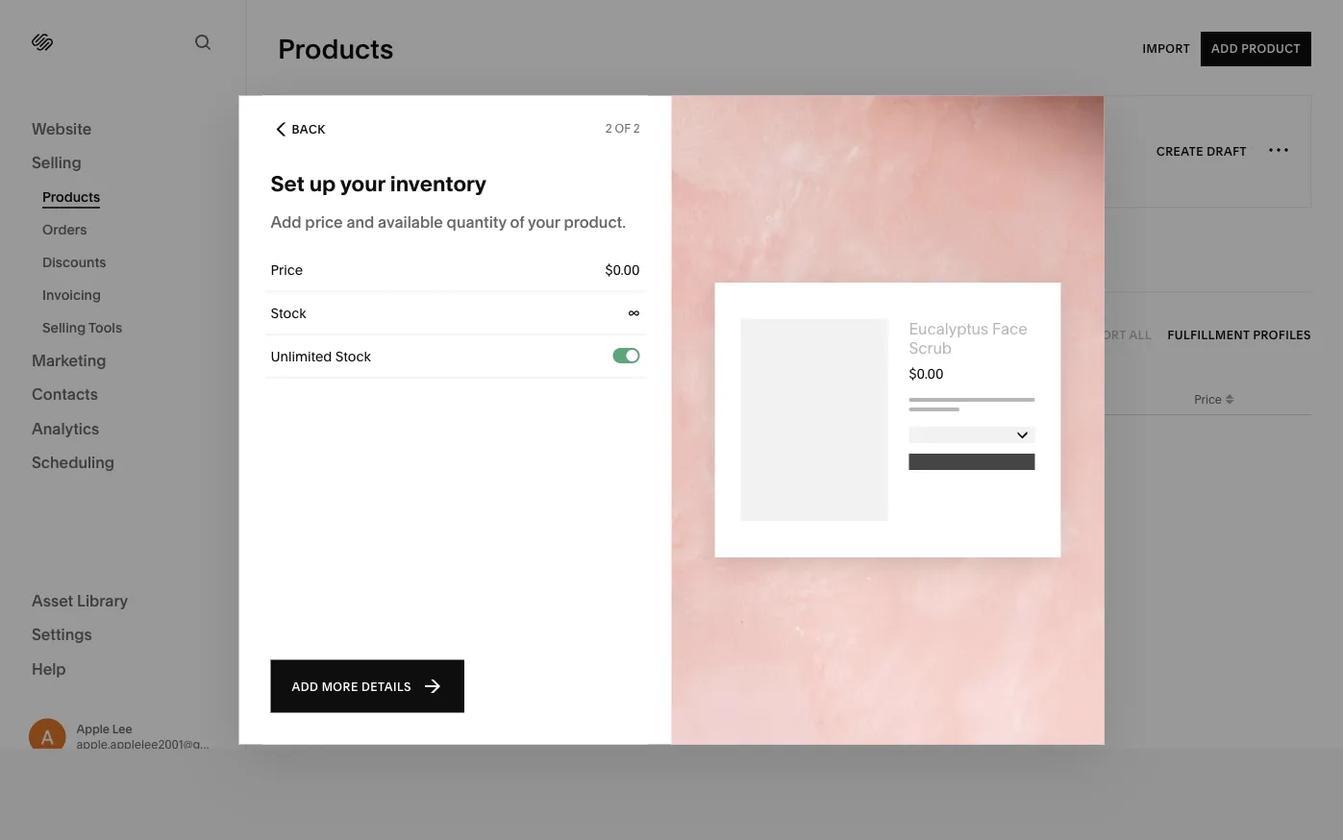 Task type: vqa. For each thing, say whether or not it's contained in the screenshot.
the Add Product at the right top of the page
yes



Task type: describe. For each thing, give the bounding box(es) containing it.
physical button
[[278, 239, 331, 292]]

fulfillment profiles button
[[1168, 318, 1312, 352]]

0 vertical spatial and
[[347, 213, 374, 232]]

to
[[846, 154, 859, 170]]

with
[[674, 154, 701, 170]]

sell physical items on your site
[[682, 506, 908, 525]]

products inside button
[[628, 258, 686, 274]]

black
[[548, 131, 588, 150]]

Unlimited Stock checkbox
[[627, 350, 638, 362]]

settings link
[[32, 625, 214, 647]]

digital
[[584, 258, 625, 274]]

1 vertical spatial price
[[1195, 392, 1222, 406]]

product
[[1242, 42, 1301, 56]]

add more details button
[[271, 660, 464, 713]]

create draft
[[1157, 144, 1247, 158]]

website
[[32, 119, 92, 138]]

create draft button
[[1157, 134, 1247, 169]]

physical
[[712, 506, 774, 525]]

site
[[881, 506, 908, 525]]

scrub
[[909, 339, 952, 357]]

eucalyptus face scrub $0.00
[[909, 319, 1028, 382]]

marketing
[[32, 351, 106, 370]]

friday
[[591, 131, 636, 150]]

add product
[[1212, 42, 1301, 56]]

export all button
[[1079, 318, 1152, 352]]

orders
[[42, 222, 87, 238]]

drive
[[862, 154, 894, 170]]

apple lee apple.applelee2001@gmail.com
[[76, 723, 250, 752]]

your down site
[[867, 544, 895, 560]]

product.
[[564, 213, 626, 232]]

add for add more details
[[292, 680, 319, 694]]

apple
[[76, 723, 110, 736]]

you
[[696, 544, 719, 560]]

2 vertical spatial stock
[[1044, 392, 1074, 406]]

your right up on the left top of page
[[340, 170, 386, 196]]

add for add product
[[1212, 42, 1239, 56]]

back
[[292, 122, 326, 136]]

export all
[[1079, 328, 1152, 342]]

subscriber's
[[555, 154, 633, 170]]

asset library
[[32, 591, 128, 610]]

∞
[[628, 305, 640, 321]]

inbox
[[636, 154, 671, 170]]

inventory
[[390, 170, 487, 196]]

0 vertical spatial products
[[278, 33, 394, 65]]

quantity
[[447, 213, 507, 232]]

export
[[1079, 328, 1127, 342]]

details
[[362, 680, 411, 694]]

promote your black friday sale stand out in your subscriber's inbox with a campaign designed to drive sales.
[[445, 131, 933, 170]]

sku
[[945, 392, 968, 406]]

apple.applelee2001@gmail.com
[[76, 738, 250, 752]]

selling tools link
[[42, 312, 224, 344]]

draft
[[1207, 144, 1247, 158]]

contacts link
[[32, 384, 214, 407]]

add product button
[[1201, 32, 1312, 66]]

set up your inventory
[[271, 170, 487, 196]]

analytics
[[32, 419, 99, 438]]

tools
[[89, 320, 122, 336]]

back button
[[271, 106, 326, 159]]

marketing link
[[32, 350, 214, 373]]

2 2 from the left
[[633, 121, 640, 135]]

0 horizontal spatial price
[[271, 262, 303, 278]]

help
[[32, 660, 66, 679]]

set
[[271, 170, 305, 196]]

0 horizontal spatial products
[[42, 189, 100, 205]]

import
[[1143, 42, 1191, 56]]

help link
[[32, 659, 66, 680]]

products.
[[898, 544, 958, 560]]

campaign
[[715, 154, 779, 170]]

sales.
[[897, 154, 933, 170]]

Price text field
[[411, 249, 640, 291]]



Task type: locate. For each thing, give the bounding box(es) containing it.
1 horizontal spatial products
[[278, 33, 394, 65]]

add left price
[[271, 213, 302, 232]]

1 vertical spatial selling
[[42, 320, 86, 336]]

products link
[[42, 181, 224, 214]]

Search by products, tags, categories field
[[310, 324, 606, 345]]

1 horizontal spatial price
[[1195, 392, 1222, 406]]

eucalyptus
[[909, 319, 989, 338]]

discounts link
[[42, 246, 224, 279]]

contacts
[[32, 385, 98, 404]]

items
[[777, 506, 819, 525]]

scheduling link
[[32, 452, 214, 475]]

on
[[822, 506, 841, 525]]

available
[[378, 213, 443, 232]]

designed
[[782, 154, 843, 170]]

1 horizontal spatial 2
[[633, 121, 640, 135]]

and
[[347, 213, 374, 232], [784, 544, 808, 560]]

unlimited
[[271, 348, 332, 364]]

1 vertical spatial and
[[784, 544, 808, 560]]

manage
[[811, 544, 864, 560]]

invoicing link
[[42, 279, 224, 312]]

add
[[1212, 42, 1239, 56], [271, 213, 302, 232], [292, 680, 319, 694]]

orders link
[[42, 214, 224, 246]]

products up orders
[[42, 189, 100, 205]]

add more details
[[292, 680, 411, 694]]

0 vertical spatial selling
[[32, 153, 81, 172]]

add left more
[[292, 680, 319, 694]]

stand
[[445, 154, 482, 170]]

your
[[512, 131, 544, 150], [524, 154, 552, 170], [340, 170, 386, 196], [528, 213, 560, 232], [844, 506, 877, 525], [867, 544, 895, 560]]

your right in
[[524, 154, 552, 170]]

your right on
[[844, 506, 877, 525]]

fulfillment profiles
[[1168, 328, 1312, 342]]

digital products button
[[584, 239, 686, 292]]

tab list containing physical
[[278, 239, 1312, 292]]

lee
[[112, 723, 132, 736]]

0 horizontal spatial and
[[347, 213, 374, 232]]

physical
[[278, 258, 331, 274]]

digital products
[[584, 258, 686, 274]]

scheduling
[[32, 453, 115, 472]]

analytics link
[[32, 418, 214, 441]]

sell
[[682, 506, 709, 525]]

we'll help you sell, ship, and manage your products.
[[631, 544, 958, 560]]

import button
[[1143, 32, 1191, 66]]

add price and available quantity of your product.
[[271, 213, 626, 232]]

0 horizontal spatial 2
[[606, 121, 612, 135]]

your up in
[[512, 131, 544, 150]]

2 horizontal spatial products
[[628, 258, 686, 274]]

a
[[704, 154, 712, 170]]

1 vertical spatial add
[[271, 213, 302, 232]]

unlimited stock
[[271, 348, 371, 364]]

2 left of at left top
[[606, 121, 612, 135]]

selling for selling
[[32, 153, 81, 172]]

and right price
[[347, 213, 374, 232]]

up
[[309, 170, 336, 196]]

price
[[305, 213, 343, 232]]

selling link
[[32, 152, 214, 175]]

selling
[[32, 153, 81, 172], [42, 320, 86, 336]]

1 vertical spatial products
[[42, 189, 100, 205]]

all
[[1129, 328, 1152, 342]]

products up ∞
[[628, 258, 686, 274]]

sell,
[[722, 544, 747, 560]]

selling up marketing
[[42, 320, 86, 336]]

2 of 2
[[606, 121, 640, 135]]

2 vertical spatial products
[[628, 258, 686, 274]]

asset
[[32, 591, 73, 610]]

tab list
[[278, 239, 1312, 292]]

$0.00
[[909, 366, 944, 382]]

face
[[993, 319, 1028, 338]]

0 vertical spatial add
[[1212, 42, 1239, 56]]

1 vertical spatial stock
[[335, 348, 371, 364]]

price down set
[[271, 262, 303, 278]]

create
[[1157, 144, 1204, 158]]

of
[[615, 121, 631, 135]]

of
[[510, 213, 525, 232]]

price down fulfillment
[[1195, 392, 1222, 406]]

1 horizontal spatial stock
[[335, 348, 371, 364]]

invoicing
[[42, 287, 101, 303]]

add for add price and available quantity of your product.
[[271, 213, 302, 232]]

selling down website
[[32, 153, 81, 172]]

more
[[322, 680, 358, 694]]

settings
[[32, 626, 92, 644]]

stock
[[271, 305, 306, 321], [335, 348, 371, 364], [1044, 392, 1074, 406]]

fulfillment
[[1168, 328, 1250, 342]]

0 vertical spatial price
[[271, 262, 303, 278]]

website link
[[32, 118, 214, 141]]

2
[[606, 121, 612, 135], [633, 121, 640, 135]]

out
[[486, 154, 506, 170]]

sale
[[640, 131, 671, 150]]

and right ship,
[[784, 544, 808, 560]]

0 horizontal spatial stock
[[271, 305, 306, 321]]

profiles
[[1254, 328, 1312, 342]]

2 vertical spatial add
[[292, 680, 319, 694]]

products
[[278, 33, 394, 65], [42, 189, 100, 205], [628, 258, 686, 274]]

1 horizontal spatial and
[[784, 544, 808, 560]]

1 2 from the left
[[606, 121, 612, 135]]

selling for selling tools
[[42, 320, 86, 336]]

products up back
[[278, 33, 394, 65]]

in
[[510, 154, 521, 170]]

discounts
[[42, 254, 106, 271]]

2 right of at left top
[[633, 121, 640, 135]]

0 vertical spatial stock
[[271, 305, 306, 321]]

promote
[[445, 131, 508, 150]]

selling tools
[[42, 320, 122, 336]]

2 horizontal spatial stock
[[1044, 392, 1074, 406]]

add left product
[[1212, 42, 1239, 56]]

price
[[271, 262, 303, 278], [1195, 392, 1222, 406]]

ship,
[[751, 544, 781, 560]]

help
[[665, 544, 693, 560]]

your right "of"
[[528, 213, 560, 232]]



